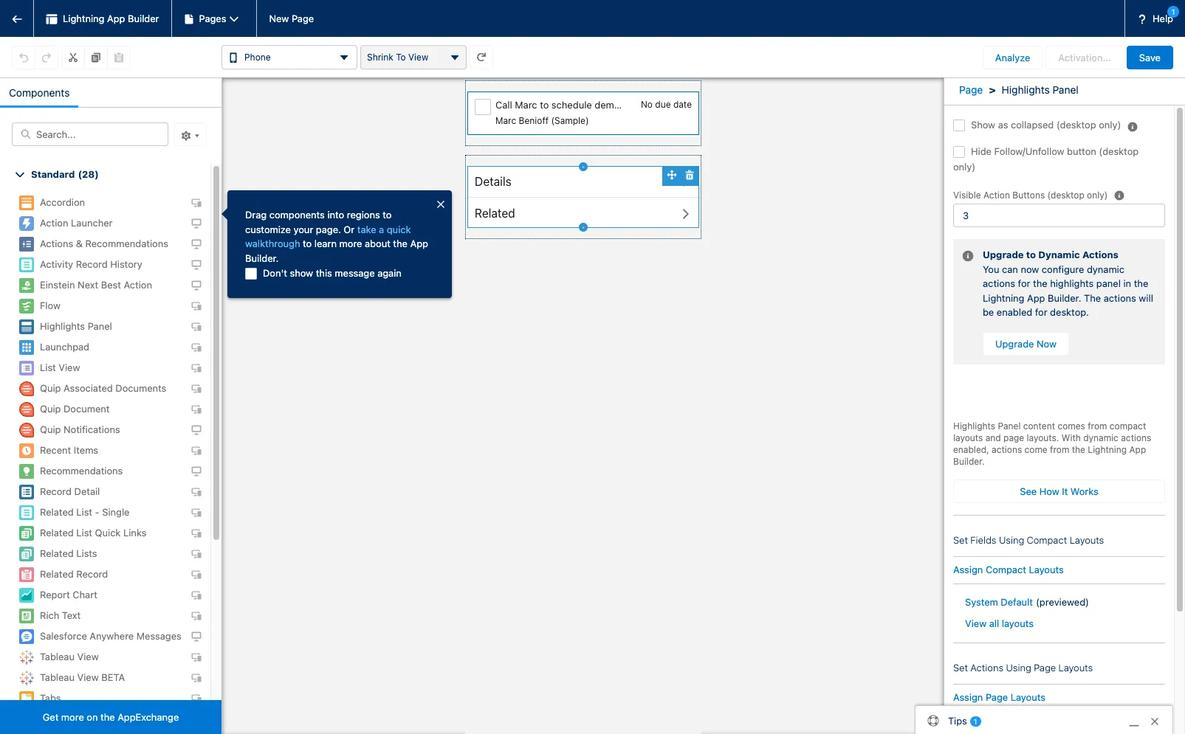 Task type: locate. For each thing, give the bounding box(es) containing it.
2 quip from the top
[[40, 403, 61, 415]]

1 vertical spatial more
[[61, 712, 84, 724]]

2 vertical spatial panel
[[998, 421, 1021, 432]]

highlights inside standard element
[[40, 321, 85, 332]]

record
[[76, 259, 108, 270], [40, 486, 72, 498], [76, 569, 108, 581]]

desktop.
[[1050, 307, 1089, 318]]

text default image inside list view link
[[191, 363, 202, 374]]

lightning up enabled
[[983, 292, 1024, 304]]

1 vertical spatial only)
[[953, 161, 975, 173]]

actions down the page
[[992, 444, 1022, 455]]

actions up panel
[[1082, 249, 1119, 261]]

set up assign page layouts link at right
[[953, 662, 968, 674]]

text default image inside salesforce anywhere messages "link"
[[191, 632, 202, 642]]

standard
[[31, 168, 75, 180]]

text default image for actions & recommendations
[[191, 239, 202, 249]]

tableau up tabs
[[40, 672, 75, 684]]

list down related list - single
[[76, 527, 92, 539]]

upgrade down enabled
[[995, 338, 1034, 350]]

layouts down default
[[1002, 618, 1034, 630]]

2 related from the top
[[40, 527, 74, 539]]

2 vertical spatial record
[[76, 569, 108, 581]]

1 vertical spatial layouts
[[1002, 618, 1034, 630]]

5 text default image from the top
[[191, 487, 202, 498]]

help
[[1153, 13, 1173, 24]]

builder. up desktop.
[[1048, 292, 1081, 304]]

dynamic up panel
[[1087, 263, 1124, 275]]

visible
[[953, 190, 981, 201]]

einstein next best action link
[[13, 275, 202, 296]]

related lists
[[40, 548, 97, 560]]

0 vertical spatial recommendations
[[85, 238, 168, 250]]

the inside to learn more about the app builder.
[[393, 238, 408, 250]]

tips
[[948, 715, 967, 727]]

report
[[40, 589, 70, 601]]

collapsed
[[1011, 119, 1054, 131]]

compact up assign compact layouts at the right bottom of the page
[[1027, 534, 1067, 546]]

save button
[[1127, 45, 1173, 69]]

text default image for action launcher
[[191, 218, 202, 229]]

action down history on the left top
[[124, 279, 152, 291]]

text default image for tableau view
[[191, 653, 202, 663]]

view up tableau view beta
[[77, 651, 99, 663]]

text default image inside actions & recommendations 'link'
[[191, 239, 202, 249]]

set
[[953, 534, 968, 546], [953, 662, 968, 674]]

(desktop up visible action buttons (desktop only) text field
[[1047, 190, 1084, 201]]

2 vertical spatial list
[[76, 527, 92, 539]]

using for fields
[[999, 534, 1024, 546]]

using right 'fields'
[[999, 534, 1024, 546]]

customize
[[245, 223, 291, 235]]

assign for assign page layouts
[[953, 692, 983, 704]]

2 vertical spatial (desktop
[[1047, 190, 1084, 201]]

recommendations link
[[13, 461, 202, 482]]

1 vertical spatial lightning
[[983, 292, 1024, 304]]

text default image inside 'activity record history' link
[[191, 260, 202, 270]]

text default image inside quip notifications link
[[191, 425, 202, 436]]

upgrade to dynamic actions you can now configure dynamic actions for the highlights panel in the lightning app builder. the actions will be enabled for desktop.
[[983, 249, 1153, 318]]

actions inside 'link'
[[40, 238, 73, 250]]

page right new
[[292, 13, 314, 24]]

to inside "upgrade to dynamic actions you can now configure dynamic actions for the highlights panel in the lightning app builder. the actions will be enabled for desktop."
[[1026, 249, 1036, 261]]

0 horizontal spatial more
[[61, 712, 84, 724]]

lightning
[[63, 13, 104, 24], [983, 292, 1024, 304], [1088, 444, 1127, 455]]

0 horizontal spatial highlights
[[40, 321, 85, 332]]

assign
[[953, 564, 983, 576], [953, 692, 983, 704]]

the down with
[[1072, 444, 1085, 455]]

1 horizontal spatial builder.
[[953, 456, 985, 467]]

related
[[40, 507, 74, 519], [40, 527, 74, 539], [40, 548, 74, 560], [40, 569, 74, 581]]

about
[[365, 238, 390, 250]]

0 horizontal spatial builder.
[[245, 252, 279, 264]]

only) down activation...
[[1099, 119, 1121, 131]]

dynamic
[[1038, 249, 1080, 261]]

message
[[335, 267, 375, 279]]

0 vertical spatial assign
[[953, 564, 983, 576]]

to
[[383, 209, 392, 221], [303, 238, 312, 250], [1026, 249, 1036, 261]]

more down or
[[339, 238, 362, 250]]

(desktop up button
[[1056, 119, 1096, 131]]

only) for visible action buttons (desktop only)
[[1087, 190, 1108, 201]]

2 horizontal spatial highlights
[[1002, 83, 1050, 96]]

group up components
[[12, 45, 58, 69]]

related record
[[40, 569, 108, 581]]

compact up system default link
[[986, 564, 1026, 576]]

upgrade inside "upgrade to dynamic actions you can now configure dynamic actions for the highlights panel in the lightning app builder. the actions will be enabled for desktop."
[[983, 249, 1024, 261]]

view left all
[[965, 618, 987, 630]]

layouts
[[1070, 534, 1104, 546], [1029, 564, 1064, 576], [1058, 662, 1093, 674], [1011, 692, 1045, 704]]

quip up quip notifications
[[40, 403, 61, 415]]

layouts down the set actions using page layouts
[[1011, 692, 1045, 704]]

2 vertical spatial builder.
[[953, 456, 985, 467]]

0 horizontal spatial 1
[[974, 717, 977, 726]]

the inside highlights panel content comes from compact layouts and page layouts. with dynamic actions enabled, actions come from the lightning app builder.
[[1072, 444, 1085, 455]]

beta
[[101, 672, 125, 684]]

1 vertical spatial action
[[40, 217, 68, 229]]

works
[[1071, 486, 1098, 497]]

1 right tips
[[974, 717, 977, 726]]

new
[[269, 13, 289, 24]]

1 vertical spatial set
[[953, 662, 968, 674]]

text default image
[[191, 260, 202, 270], [191, 280, 202, 291], [191, 384, 202, 394], [191, 446, 202, 456], [191, 487, 202, 498], [191, 508, 202, 518], [191, 529, 202, 539], [191, 549, 202, 560], [191, 570, 202, 580], [191, 611, 202, 622], [191, 673, 202, 684]]

in
[[1123, 278, 1131, 290]]

1 tableau from the top
[[40, 651, 75, 663]]

list
[[40, 362, 56, 374], [76, 507, 92, 519], [76, 527, 92, 539]]

layouts down (previewed)
[[1058, 662, 1093, 674]]

view down launchpad
[[59, 362, 80, 374]]

detail
[[74, 486, 100, 498]]

1 vertical spatial assign
[[953, 692, 983, 704]]

2 tableau from the top
[[40, 672, 75, 684]]

0 horizontal spatial to
[[303, 238, 312, 250]]

text default image inside recent items link
[[191, 446, 202, 456]]

lightning inside highlights panel content comes from compact layouts and page layouts. with dynamic actions enabled, actions come from the lightning app builder.
[[1088, 444, 1127, 455]]

list view link
[[13, 358, 202, 378]]

fields
[[970, 534, 996, 546]]

list down launchpad
[[40, 362, 56, 374]]

text default image for list view
[[191, 363, 202, 374]]

1 vertical spatial list
[[76, 507, 92, 519]]

text default image for salesforce anywhere messages
[[191, 632, 202, 642]]

view
[[59, 362, 80, 374], [965, 618, 987, 630], [77, 651, 99, 663], [77, 672, 99, 684]]

2 horizontal spatial to
[[1026, 249, 1036, 261]]

0 horizontal spatial compact
[[986, 564, 1026, 576]]

1 set from the top
[[953, 534, 968, 546]]

next
[[78, 279, 98, 291]]

assign up tips 1
[[953, 692, 983, 704]]

the right on
[[100, 712, 115, 724]]

layouts down works in the right bottom of the page
[[1070, 534, 1104, 546]]

1 vertical spatial tableau
[[40, 672, 75, 684]]

text default image for recent items
[[191, 446, 202, 456]]

to up now
[[1026, 249, 1036, 261]]

comes
[[1058, 421, 1085, 432]]

how
[[1039, 486, 1059, 497]]

app up enabled
[[1027, 292, 1045, 304]]

Visible Action Buttons (desktop only) text field
[[953, 204, 1165, 228]]

tableau for tableau view
[[40, 651, 75, 663]]

this
[[316, 267, 332, 279]]

system
[[965, 596, 998, 608]]

highlights up launchpad
[[40, 321, 85, 332]]

action down the accordion
[[40, 217, 68, 229]]

and
[[985, 432, 1001, 444]]

1 horizontal spatial action
[[124, 279, 152, 291]]

Search... search field
[[12, 123, 168, 146]]

only) down hide
[[953, 161, 975, 173]]

highlights for highlights panel
[[40, 321, 85, 332]]

report chart link
[[13, 585, 202, 606]]

the down quick
[[393, 238, 408, 250]]

text default image inside related record link
[[191, 570, 202, 580]]

panel
[[1052, 83, 1079, 96], [88, 321, 112, 332], [998, 421, 1021, 432]]

text default image inside quip document link
[[191, 405, 202, 415]]

builder. down enabled, at right bottom
[[953, 456, 985, 467]]

3 related from the top
[[40, 548, 74, 560]]

related for related lists
[[40, 548, 74, 560]]

layouts up enabled, at right bottom
[[953, 432, 983, 444]]

can
[[1002, 263, 1018, 275]]

2 vertical spatial quip
[[40, 424, 61, 436]]

set actions using page layouts
[[953, 662, 1093, 674]]

1 quip from the top
[[40, 383, 61, 395]]

upgrade up can at top
[[983, 249, 1024, 261]]

activity record history
[[40, 259, 142, 270]]

0 horizontal spatial for
[[1018, 278, 1030, 290]]

text default image inside report chart link
[[191, 591, 202, 601]]

tableau down the salesforce
[[40, 651, 75, 663]]

1 inside help 1
[[1171, 7, 1175, 16]]

recommendations down items on the bottom of the page
[[40, 465, 123, 477]]

1 vertical spatial compact
[[986, 564, 1026, 576]]

for down now
[[1018, 278, 1030, 290]]

text default image inside tableau view link
[[191, 653, 202, 663]]

0 vertical spatial only)
[[1099, 119, 1121, 131]]

1 horizontal spatial highlights
[[953, 421, 995, 432]]

0 horizontal spatial lightning
[[63, 13, 104, 24]]

action
[[983, 190, 1010, 201], [40, 217, 68, 229], [124, 279, 152, 291]]

1 vertical spatial (desktop
[[1099, 146, 1139, 158]]

2 vertical spatial action
[[124, 279, 152, 291]]

from right comes on the right of page
[[1088, 421, 1107, 432]]

salesforce anywhere messages
[[40, 631, 181, 643]]

or
[[344, 223, 355, 235]]

view for list view
[[59, 362, 80, 374]]

assign for assign compact layouts
[[953, 564, 983, 576]]

text default image inside recommendations link
[[191, 467, 202, 477]]

text default image inside einstein next best action link
[[191, 280, 202, 291]]

from
[[1088, 421, 1107, 432], [1050, 444, 1069, 455]]

list left -
[[76, 507, 92, 519]]

don't
[[263, 267, 287, 279]]

set for set actions using page layouts
[[953, 662, 968, 674]]

0 vertical spatial quip
[[40, 383, 61, 395]]

text default image for quip document
[[191, 405, 202, 415]]

only) for hide follow/unfollow button (desktop only)
[[953, 161, 975, 173]]

text default image
[[191, 198, 202, 208], [191, 218, 202, 229], [191, 239, 202, 249], [962, 250, 974, 262], [191, 301, 202, 312], [191, 322, 202, 332], [191, 343, 202, 353], [191, 363, 202, 374], [191, 405, 202, 415], [191, 425, 202, 436], [191, 467, 202, 477], [191, 591, 202, 601], [191, 632, 202, 642], [191, 653, 202, 663], [191, 694, 202, 704]]

group down "lightning app builder"
[[61, 45, 131, 69]]

to inside to learn more about the app builder.
[[303, 238, 312, 250]]

8 text default image from the top
[[191, 549, 202, 560]]

lightning left builder
[[63, 13, 104, 24]]

panel for highlights panel content comes from compact layouts and page layouts. with dynamic actions enabled, actions come from the lightning app builder.
[[998, 421, 1021, 432]]

1 vertical spatial highlights
[[40, 321, 85, 332]]

record down 'lists' at the bottom
[[76, 569, 108, 581]]

recommendations up history on the left top
[[85, 238, 168, 250]]

11 text default image from the top
[[191, 673, 202, 684]]

10 text default image from the top
[[191, 611, 202, 622]]

view inside list view link
[[59, 362, 80, 374]]

2 set from the top
[[953, 662, 968, 674]]

1 horizontal spatial panel
[[998, 421, 1021, 432]]

0 horizontal spatial group
[[12, 45, 58, 69]]

view inside 'tableau view beta' link
[[77, 672, 99, 684]]

2 horizontal spatial lightning
[[1088, 444, 1127, 455]]

2 vertical spatial highlights
[[953, 421, 995, 432]]

1 related from the top
[[40, 507, 74, 519]]

a
[[379, 223, 384, 235]]

related up related record
[[40, 548, 74, 560]]

launcher
[[71, 217, 113, 229]]

1 horizontal spatial compact
[[1027, 534, 1067, 546]]

0 vertical spatial layouts
[[953, 432, 983, 444]]

document
[[64, 403, 110, 415]]

action right visible
[[983, 190, 1010, 201]]

4 text default image from the top
[[191, 446, 202, 456]]

9 text default image from the top
[[191, 570, 202, 580]]

take a quick walkthrough link
[[245, 223, 411, 250]]

documents
[[115, 383, 166, 395]]

0 horizontal spatial action
[[40, 217, 68, 229]]

tabs
[[40, 693, 61, 705]]

text default image inside record detail link
[[191, 487, 202, 498]]

3 quip from the top
[[40, 424, 61, 436]]

text default image inside related lists link
[[191, 549, 202, 560]]

only) inside hide follow/unfollow button (desktop only)
[[953, 161, 975, 173]]

highlights right >
[[1002, 83, 1050, 96]]

record up next
[[76, 259, 108, 270]]

0 vertical spatial record
[[76, 259, 108, 270]]

group
[[12, 45, 58, 69], [61, 45, 131, 69]]

(desktop right button
[[1099, 146, 1139, 158]]

related up "report"
[[40, 569, 74, 581]]

text default image inside launchpad link
[[191, 343, 202, 353]]

page down the set actions using page layouts
[[986, 692, 1008, 704]]

to up a
[[383, 209, 392, 221]]

view left beta
[[77, 672, 99, 684]]

tableau
[[40, 651, 75, 663], [40, 672, 75, 684]]

related up related lists
[[40, 527, 74, 539]]

0 vertical spatial upgrade
[[983, 249, 1024, 261]]

page
[[292, 13, 314, 24], [959, 83, 983, 96], [1034, 662, 1056, 674], [986, 692, 1008, 704]]

0 horizontal spatial from
[[1050, 444, 1069, 455]]

1 horizontal spatial 1
[[1171, 7, 1175, 16]]

0 vertical spatial compact
[[1027, 534, 1067, 546]]

2 horizontal spatial actions
[[1082, 249, 1119, 261]]

record left detail
[[40, 486, 72, 498]]

lists
[[76, 548, 97, 560]]

activation... button
[[1046, 45, 1124, 69]]

launchpad
[[40, 341, 89, 353]]

panel up launchpad link
[[88, 321, 112, 332]]

1 vertical spatial recommendations
[[40, 465, 123, 477]]

from down with
[[1050, 444, 1069, 455]]

related for related list quick links
[[40, 527, 74, 539]]

2 horizontal spatial action
[[983, 190, 1010, 201]]

recent
[[40, 445, 71, 457]]

set for set fields using compact layouts
[[953, 534, 968, 546]]

1 vertical spatial panel
[[88, 321, 112, 332]]

1 assign from the top
[[953, 564, 983, 576]]

0 horizontal spatial layouts
[[953, 432, 983, 444]]

related for related record
[[40, 569, 74, 581]]

0 vertical spatial 1
[[1171, 7, 1175, 16]]

show
[[290, 267, 313, 279]]

quip down 'list view'
[[40, 383, 61, 395]]

assign compact layouts
[[953, 564, 1064, 576]]

7 text default image from the top
[[191, 529, 202, 539]]

enabled,
[[953, 444, 989, 455]]

0 vertical spatial tableau
[[40, 651, 75, 663]]

0 vertical spatial panel
[[1052, 83, 1079, 96]]

to down your
[[303, 238, 312, 250]]

get
[[43, 712, 59, 724]]

panel down activation... button on the top
[[1052, 83, 1079, 96]]

panel inside standard element
[[88, 321, 112, 332]]

assign down 'fields'
[[953, 564, 983, 576]]

text default image inside accordion link
[[191, 198, 202, 208]]

more left on
[[61, 712, 84, 724]]

get more on the appexchange
[[43, 712, 179, 724]]

0 vertical spatial from
[[1088, 421, 1107, 432]]

using up assign page layouts
[[1006, 662, 1031, 674]]

text default image inside status
[[962, 250, 974, 262]]

0 vertical spatial more
[[339, 238, 362, 250]]

4 related from the top
[[40, 569, 74, 581]]

text default image inside quip associated documents link
[[191, 384, 202, 394]]

view all layouts
[[965, 618, 1034, 630]]

1 horizontal spatial from
[[1088, 421, 1107, 432]]

text default image inside highlights panel link
[[191, 322, 202, 332]]

1 horizontal spatial to
[[383, 209, 392, 221]]

panel up the page
[[998, 421, 1021, 432]]

1 horizontal spatial group
[[61, 45, 131, 69]]

take
[[357, 223, 376, 235]]

1 vertical spatial upgrade
[[995, 338, 1034, 350]]

6 text default image from the top
[[191, 508, 202, 518]]

now
[[1037, 338, 1057, 350]]

1 vertical spatial from
[[1050, 444, 1069, 455]]

list for related list - single
[[76, 507, 92, 519]]

1 vertical spatial using
[[1006, 662, 1031, 674]]

0 vertical spatial dynamic
[[1087, 263, 1124, 275]]

(desktop
[[1056, 119, 1096, 131], [1099, 146, 1139, 158], [1047, 190, 1084, 201]]

0 horizontal spatial panel
[[88, 321, 112, 332]]

1 vertical spatial for
[[1035, 307, 1047, 318]]

set left 'fields'
[[953, 534, 968, 546]]

text default image for related list - single
[[191, 508, 202, 518]]

lightning inside "upgrade to dynamic actions you can now configure dynamic actions for the highlights panel in the lightning app builder. the actions will be enabled for desktop."
[[983, 292, 1024, 304]]

action launcher link
[[13, 213, 202, 234]]

2 vertical spatial only)
[[1087, 190, 1108, 201]]

lightning down "compact"
[[1088, 444, 1127, 455]]

upgrade inside button
[[995, 338, 1034, 350]]

0 vertical spatial using
[[999, 534, 1024, 546]]

dynamic down "compact"
[[1083, 432, 1118, 444]]

2 horizontal spatial builder.
[[1048, 292, 1081, 304]]

text default image inside 'related list - single' link
[[191, 508, 202, 518]]

status containing upgrade to dynamic actions
[[953, 239, 1165, 365]]

builder. inside highlights panel content comes from compact layouts and page layouts. with dynamic actions enabled, actions come from the lightning app builder.
[[953, 456, 985, 467]]

for right enabled
[[1035, 307, 1047, 318]]

more inside to learn more about the app builder.
[[339, 238, 362, 250]]

app down quick
[[410, 238, 428, 250]]

related down record detail
[[40, 507, 74, 519]]

record for activity
[[76, 259, 108, 270]]

0 vertical spatial builder.
[[245, 252, 279, 264]]

actions down in on the right
[[1104, 292, 1136, 304]]

0 horizontal spatial actions
[[40, 238, 73, 250]]

2 group from the left
[[61, 45, 131, 69]]

page.
[[316, 223, 341, 235]]

recent items
[[40, 445, 98, 457]]

0 vertical spatial list
[[40, 362, 56, 374]]

text default image inside "rich text" link
[[191, 611, 202, 622]]

new page
[[269, 13, 314, 24]]

highlights inside highlights panel content comes from compact layouts and page layouts. with dynamic actions enabled, actions come from the lightning app builder.
[[953, 421, 995, 432]]

upgrade
[[983, 249, 1024, 261], [995, 338, 1034, 350]]

text default image inside the flow link
[[191, 301, 202, 312]]

2 vertical spatial lightning
[[1088, 444, 1127, 455]]

1 text default image from the top
[[191, 260, 202, 270]]

associated
[[64, 383, 113, 395]]

actions up assign page layouts link at right
[[970, 662, 1003, 674]]

(desktop inside hide follow/unfollow button (desktop only)
[[1099, 146, 1139, 158]]

actions up activity
[[40, 238, 73, 250]]

0 vertical spatial set
[[953, 534, 968, 546]]

text default image for report chart
[[191, 591, 202, 601]]

app inside "upgrade to dynamic actions you can now configure dynamic actions for the highlights panel in the lightning app builder. the actions will be enabled for desktop."
[[1027, 292, 1045, 304]]

1 vertical spatial dynamic
[[1083, 432, 1118, 444]]

panel inside highlights panel content comes from compact layouts and page layouts. with dynamic actions enabled, actions come from the lightning app builder.
[[998, 421, 1021, 432]]

1 horizontal spatial lightning
[[983, 292, 1024, 304]]

only) up visible action buttons (desktop only) text field
[[1087, 190, 1108, 201]]

default
[[1001, 596, 1033, 608]]

upgrade now button
[[983, 332, 1069, 356]]

with
[[1062, 432, 1081, 444]]

2 assign from the top
[[953, 692, 983, 704]]

status
[[953, 239, 1165, 365]]

text default image inside related list quick links link
[[191, 529, 202, 539]]

you
[[983, 263, 999, 275]]

1 vertical spatial record
[[40, 486, 72, 498]]

view inside tableau view link
[[77, 651, 99, 663]]

0 vertical spatial (desktop
[[1056, 119, 1096, 131]]

tips 1
[[948, 715, 977, 727]]

1 up save button
[[1171, 7, 1175, 16]]

2 text default image from the top
[[191, 280, 202, 291]]

app down "compact"
[[1129, 444, 1146, 455]]

come
[[1024, 444, 1047, 455]]

3 text default image from the top
[[191, 384, 202, 394]]

text default image for tabs
[[191, 694, 202, 704]]

1 vertical spatial builder.
[[1048, 292, 1081, 304]]

text default image inside tabs link
[[191, 694, 202, 704]]

text default image inside action launcher link
[[191, 218, 202, 229]]

quip up recent at the left bottom
[[40, 424, 61, 436]]

1 inside tips 1
[[974, 717, 977, 726]]

1 vertical spatial quip
[[40, 403, 61, 415]]

text default image inside 'tableau view beta' link
[[191, 673, 202, 684]]

builder. down walkthrough
[[245, 252, 279, 264]]

compact
[[1027, 534, 1067, 546], [986, 564, 1026, 576]]

1 vertical spatial 1
[[974, 717, 977, 726]]

1 horizontal spatial more
[[339, 238, 362, 250]]

highlights up and
[[953, 421, 995, 432]]



Task type: describe. For each thing, give the bounding box(es) containing it.
learn
[[314, 238, 337, 250]]

actions inside "upgrade to dynamic actions you can now configure dynamic actions for the highlights panel in the lightning app builder. the actions will be enabled for desktop."
[[1082, 249, 1119, 261]]

page up assign page layouts
[[1034, 662, 1056, 674]]

report chart
[[40, 589, 97, 601]]

record for related
[[76, 569, 108, 581]]

assign page layouts link
[[953, 692, 1045, 704]]

(28)
[[78, 168, 99, 180]]

quip associated documents link
[[13, 378, 202, 399]]

hide follow/unfollow button (desktop only)
[[953, 146, 1139, 173]]

it
[[1062, 486, 1068, 497]]

analyze
[[995, 51, 1030, 63]]

actions & recommendations link
[[13, 234, 202, 254]]

1 group from the left
[[12, 45, 58, 69]]

dynamic inside "upgrade to dynamic actions you can now configure dynamic actions for the highlights panel in the lightning app builder. the actions will be enabled for desktop."
[[1087, 263, 1124, 275]]

using for actions
[[1006, 662, 1031, 674]]

upgrade for upgrade to dynamic actions you can now configure dynamic actions for the highlights panel in the lightning app builder. the actions will be enabled for desktop.
[[983, 249, 1024, 261]]

layouts.
[[1027, 432, 1059, 444]]

1 for help
[[1171, 7, 1175, 16]]

chart
[[73, 589, 97, 601]]

2 horizontal spatial panel
[[1052, 83, 1079, 96]]

recommendations inside 'link'
[[85, 238, 168, 250]]

actions & recommendations
[[40, 238, 168, 250]]

text default image for related lists
[[191, 549, 202, 560]]

notifications
[[64, 424, 120, 436]]

builder. inside to learn more about the app builder.
[[245, 252, 279, 264]]

0 vertical spatial for
[[1018, 278, 1030, 290]]

see how it works button
[[953, 480, 1165, 503]]

0 vertical spatial highlights
[[1002, 83, 1050, 96]]

components link
[[9, 78, 70, 108]]

text default image for rich text
[[191, 611, 202, 622]]

list for related list quick links
[[76, 527, 92, 539]]

standard element
[[0, 192, 210, 735]]

view for tableau view
[[77, 651, 99, 663]]

tableau view beta
[[40, 672, 125, 684]]

&
[[76, 238, 83, 250]]

einstein next best action
[[40, 279, 152, 291]]

the down now
[[1033, 278, 1047, 290]]

compact
[[1110, 421, 1146, 432]]

text default image for accordion
[[191, 198, 202, 208]]

rich text
[[40, 610, 81, 622]]

lightning app builder
[[63, 13, 159, 24]]

text default image for activity record history
[[191, 260, 202, 270]]

text default image for quip associated documents
[[191, 384, 202, 394]]

show as collapsed (desktop only)
[[971, 119, 1121, 131]]

actions down you
[[983, 278, 1015, 290]]

take a quick walkthrough
[[245, 223, 411, 250]]

einstein
[[40, 279, 75, 291]]

related list quick links
[[40, 527, 146, 539]]

highlights panel content comes from compact layouts and page layouts. with dynamic actions enabled, actions come from the lightning app builder.
[[953, 421, 1151, 467]]

list view
[[40, 362, 80, 374]]

1 horizontal spatial layouts
[[1002, 618, 1034, 630]]

assign compact layouts link
[[953, 564, 1064, 576]]

upgrade now
[[995, 338, 1057, 350]]

see
[[1020, 486, 1037, 497]]

tableau for tableau view beta
[[40, 672, 75, 684]]

phone
[[244, 52, 271, 63]]

set fields using compact layouts
[[953, 534, 1104, 546]]

quip for quip associated documents
[[40, 383, 61, 395]]

get more on the appexchange button
[[0, 701, 222, 735]]

dynamic inside highlights panel content comes from compact layouts and page layouts. with dynamic actions enabled, actions come from the lightning app builder.
[[1083, 432, 1118, 444]]

messages
[[136, 631, 181, 643]]

builder. inside "upgrade to dynamic actions you can now configure dynamic actions for the highlights panel in the lightning app builder. the actions will be enabled for desktop."
[[1048, 292, 1081, 304]]

layouts down set fields using compact layouts
[[1029, 564, 1064, 576]]

the inside button
[[100, 712, 115, 724]]

as
[[998, 119, 1008, 131]]

text default image for recommendations
[[191, 467, 202, 477]]

1 horizontal spatial for
[[1035, 307, 1047, 318]]

builder
[[128, 13, 159, 24]]

record detail
[[40, 486, 100, 498]]

buttons
[[1012, 190, 1045, 201]]

items
[[74, 445, 98, 457]]

to inside drag components into regions to customize your page. or
[[383, 209, 392, 221]]

flow
[[40, 300, 60, 312]]

text default image for launchpad
[[191, 343, 202, 353]]

view inside view all layouts link
[[965, 618, 987, 630]]

1 horizontal spatial actions
[[970, 662, 1003, 674]]

more inside button
[[61, 712, 84, 724]]

text default image for quip notifications
[[191, 425, 202, 436]]

the
[[1084, 292, 1101, 304]]

quip for quip document
[[40, 403, 61, 415]]

text default image for flow
[[191, 301, 202, 312]]

follow/unfollow
[[994, 146, 1064, 158]]

quip for quip notifications
[[40, 424, 61, 436]]

analyze button
[[983, 45, 1043, 69]]

visible action buttons (desktop only)
[[953, 190, 1108, 201]]

pages
[[199, 13, 226, 24]]

standard (28)
[[31, 168, 99, 180]]

launchpad link
[[13, 337, 202, 358]]

tableau view
[[40, 651, 99, 663]]

actions down "compact"
[[1121, 432, 1151, 444]]

1 for tips
[[974, 717, 977, 726]]

upgrade for upgrade now
[[995, 338, 1034, 350]]

>
[[989, 83, 996, 96]]

app inside highlights panel content comes from compact layouts and page layouts. with dynamic actions enabled, actions come from the lightning app builder.
[[1129, 444, 1146, 455]]

tableau view beta link
[[13, 668, 202, 688]]

layouts inside highlights panel content comes from compact layouts and page layouts. with dynamic actions enabled, actions come from the lightning app builder.
[[953, 432, 983, 444]]

related record link
[[13, 564, 202, 585]]

related for related list - single
[[40, 507, 74, 519]]

(desktop for button
[[1099, 146, 1139, 158]]

app inside to learn more about the app builder.
[[410, 238, 428, 250]]

view for tableau view beta
[[77, 672, 99, 684]]

quick
[[387, 223, 411, 235]]

text default image for related list quick links
[[191, 529, 202, 539]]

enabled
[[997, 307, 1032, 318]]

0 vertical spatial action
[[983, 190, 1010, 201]]

the right in on the right
[[1134, 278, 1148, 290]]

page
[[1003, 432, 1024, 444]]

quip associated documents
[[40, 383, 166, 395]]

all
[[989, 618, 999, 630]]

(desktop for collapsed
[[1056, 119, 1096, 131]]

related list quick links link
[[13, 523, 202, 544]]

best
[[101, 279, 121, 291]]

see how it works
[[1020, 486, 1098, 497]]

page left >
[[959, 83, 983, 96]]

phone button
[[222, 45, 357, 70]]

app left builder
[[107, 13, 125, 24]]

text default image for highlights panel
[[191, 322, 202, 332]]

record detail link
[[13, 482, 202, 502]]

activation...
[[1058, 51, 1111, 63]]

highlights
[[1050, 278, 1094, 290]]

panel for highlights panel
[[88, 321, 112, 332]]

be
[[983, 307, 994, 318]]

0 vertical spatial lightning
[[63, 13, 104, 24]]

page > highlights panel
[[959, 83, 1079, 96]]

accordion link
[[13, 192, 202, 213]]

to learn more about the app builder.
[[245, 238, 428, 264]]

only) for show as collapsed (desktop only)
[[1099, 119, 1121, 131]]

text default image for record detail
[[191, 487, 202, 498]]

quip notifications link
[[13, 420, 202, 440]]

text default image for einstein next best action
[[191, 280, 202, 291]]

text default image for tableau view beta
[[191, 673, 202, 684]]

action launcher
[[40, 217, 113, 229]]

text default image for related record
[[191, 570, 202, 580]]

anywhere
[[90, 631, 134, 643]]

quick
[[95, 527, 121, 539]]

highlights for highlights panel content comes from compact layouts and page layouts. with dynamic actions enabled, actions come from the lightning app builder.
[[953, 421, 995, 432]]

(desktop for buttons
[[1047, 190, 1084, 201]]

single
[[102, 507, 130, 519]]



Task type: vqa. For each thing, say whether or not it's contained in the screenshot.
text default icon inside the Overdue link
no



